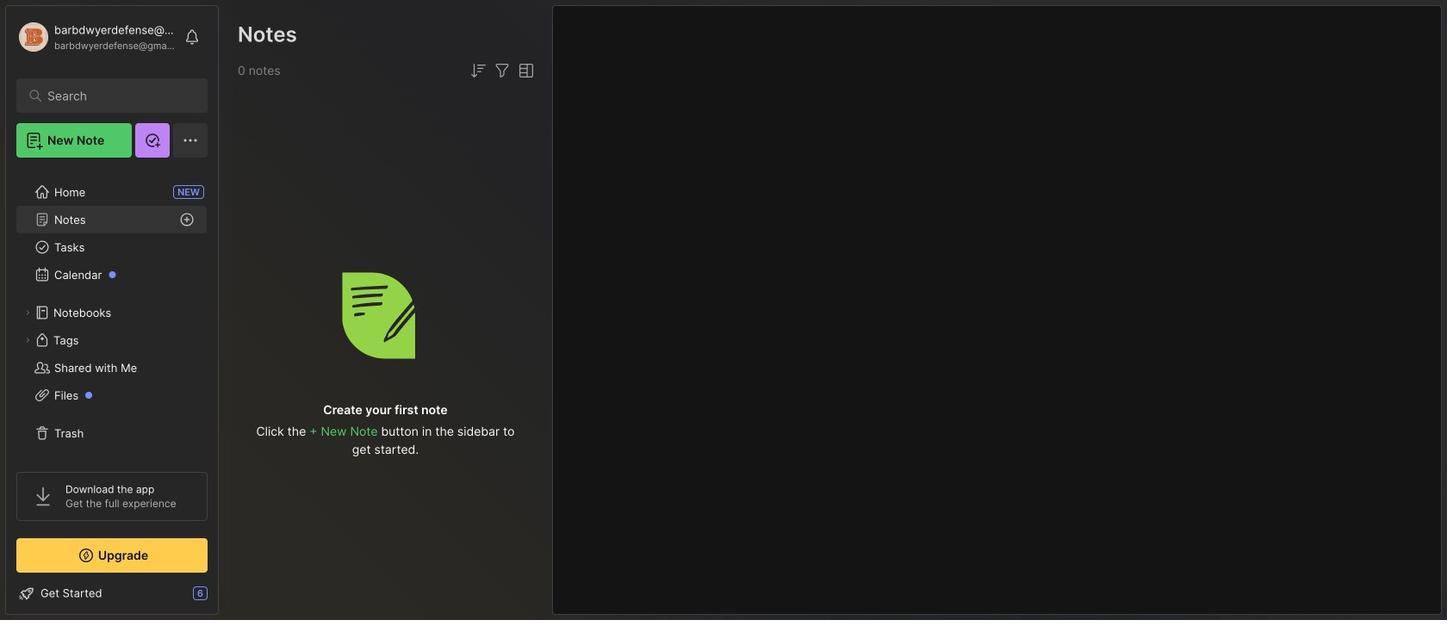 Task type: describe. For each thing, give the bounding box(es) containing it.
click to collapse image
[[218, 589, 231, 609]]

main element
[[0, 0, 224, 621]]

Account field
[[16, 20, 176, 54]]

Search text field
[[47, 88, 185, 104]]

add filters image
[[492, 60, 513, 81]]

expand tags image
[[22, 335, 33, 346]]

tree inside main element
[[6, 168, 218, 458]]

expand notebooks image
[[22, 308, 33, 318]]

Help and Learning task checklist field
[[6, 580, 218, 608]]

Sort options field
[[468, 60, 489, 81]]



Task type: vqa. For each thing, say whether or not it's contained in the screenshot.
Add's your
no



Task type: locate. For each thing, give the bounding box(es) containing it.
tree
[[6, 168, 218, 458]]

note window - loading element
[[552, 5, 1443, 615]]

Add filters field
[[492, 60, 513, 81]]

None search field
[[47, 85, 185, 106]]

View options field
[[513, 60, 537, 81]]

none search field inside main element
[[47, 85, 185, 106]]



